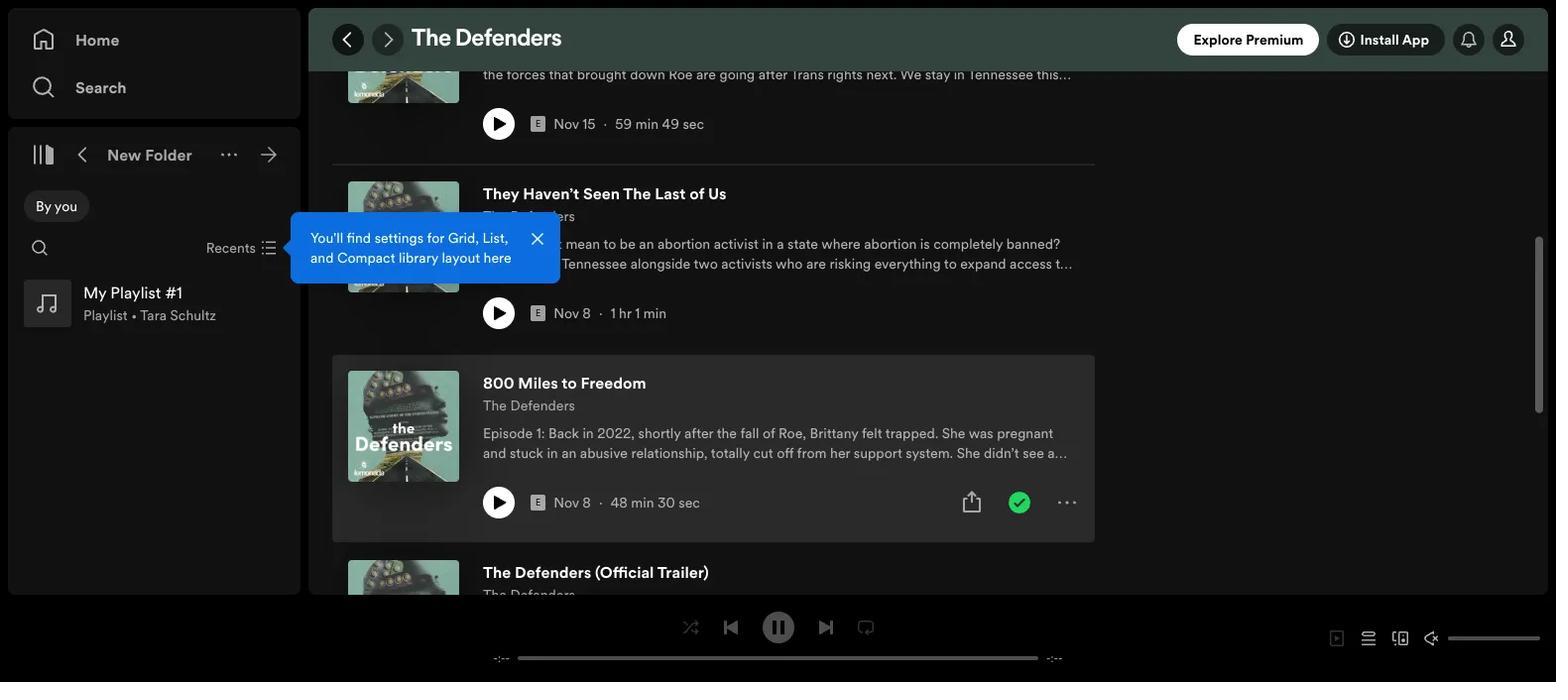 Task type: locate. For each thing, give the bounding box(es) containing it.
1 left hr
[[611, 304, 616, 323]]

main element
[[8, 8, 561, 595]]

nov 8 left '48'
[[554, 493, 591, 513]]

3 e from the top
[[536, 497, 541, 509]]

2 nov 8 from the top
[[554, 493, 591, 513]]

defenders inside they haven't seen the last of us the defenders
[[510, 206, 575, 226]]

group containing playlist
[[16, 272, 293, 335]]

nov left 15
[[554, 114, 579, 134]]

1 vertical spatial nov
[[554, 304, 579, 323]]

the defenders link for defenders
[[483, 584, 575, 605]]

min
[[636, 114, 659, 134], [644, 304, 667, 323], [631, 493, 654, 513]]

0 horizontal spatial :-
[[498, 651, 505, 666]]

8 for seen
[[583, 304, 591, 323]]

explicit element for miles
[[531, 495, 546, 511]]

3 the defenders link from the top
[[483, 395, 575, 416]]

1 horizontal spatial 1
[[635, 304, 640, 323]]

1 vertical spatial explicit element
[[531, 306, 546, 321]]

1 1 from the left
[[611, 304, 616, 323]]

4 - from the left
[[1059, 651, 1063, 666]]

hr
[[619, 304, 632, 323]]

None search field
[[24, 232, 56, 264]]

e
[[536, 118, 541, 130], [536, 308, 541, 319], [536, 497, 541, 509]]

explicit element up miles
[[531, 306, 546, 321]]

they
[[483, 183, 519, 204]]

us
[[708, 183, 727, 204]]

1 the defenders link from the top
[[483, 16, 575, 37]]

explore
[[1194, 30, 1243, 50]]

search in your library image
[[32, 240, 48, 256]]

the
[[483, 17, 507, 37], [412, 28, 451, 52], [623, 183, 651, 204], [483, 206, 507, 226], [483, 396, 507, 416], [483, 562, 511, 583], [483, 585, 507, 605]]

2 the defenders link from the top
[[483, 205, 575, 226]]

the defenders
[[483, 17, 575, 37], [412, 28, 562, 52]]

grid,
[[448, 228, 479, 248]]

2 1 from the left
[[635, 304, 640, 323]]

here
[[484, 248, 512, 268]]

1
[[611, 304, 616, 323], [635, 304, 640, 323]]

1 vertical spatial sec
[[679, 493, 700, 513]]

install app
[[1361, 30, 1430, 50]]

By you checkbox
[[24, 190, 89, 222]]

folder
[[145, 144, 192, 166]]

Recents, List view field
[[190, 232, 289, 264]]

new
[[107, 144, 141, 166]]

nov left '48'
[[554, 493, 579, 513]]

2 explicit element from the top
[[531, 306, 546, 321]]

and
[[311, 248, 334, 268]]

nov for miles
[[554, 493, 579, 513]]

800 miles to freedom the defenders
[[483, 372, 647, 416]]

volume off image
[[1425, 631, 1441, 647]]

group
[[16, 272, 293, 335]]

0 vertical spatial min
[[636, 114, 659, 134]]

8 left hr
[[583, 304, 591, 323]]

e left '48'
[[536, 497, 541, 509]]

explicit element left nov 15
[[531, 116, 546, 132]]

by
[[36, 196, 51, 216]]

2 vertical spatial nov
[[554, 493, 579, 513]]

3 nov from the top
[[554, 493, 579, 513]]

-:--
[[494, 651, 510, 666], [1047, 651, 1063, 666]]

1 horizontal spatial :-
[[1051, 651, 1059, 666]]

the defenders link
[[483, 16, 575, 37], [483, 205, 575, 226], [483, 395, 575, 416], [483, 584, 575, 605]]

home link
[[32, 20, 277, 60]]

0 horizontal spatial -:--
[[494, 651, 510, 666]]

nov left hr
[[554, 304, 579, 323]]

0 vertical spatial 8
[[583, 304, 591, 323]]

1 horizontal spatial -:--
[[1047, 651, 1063, 666]]

0 vertical spatial explicit element
[[531, 116, 546, 132]]

48
[[611, 493, 628, 513]]

they haven't seen the last of us image
[[348, 182, 459, 293]]

2 vertical spatial min
[[631, 493, 654, 513]]

you'll find settings for grid, list, and compact library layout here
[[311, 228, 512, 268]]

e left nov 15
[[536, 118, 541, 130]]

group inside main element
[[16, 272, 293, 335]]

min for 30
[[631, 493, 654, 513]]

explicit element left '48'
[[531, 495, 546, 511]]

2 e from the top
[[536, 308, 541, 319]]

the defenders inside top bar and user menu element
[[412, 28, 562, 52]]

the defenders link for miles
[[483, 395, 575, 416]]

nov 8
[[554, 304, 591, 323], [554, 493, 591, 513]]

2 vertical spatial e
[[536, 497, 541, 509]]

1 vertical spatial nov 8
[[554, 493, 591, 513]]

0 vertical spatial e
[[536, 118, 541, 130]]

install app link
[[1328, 24, 1445, 56]]

:-
[[498, 651, 505, 666], [1051, 651, 1059, 666]]

e up miles
[[536, 308, 541, 319]]

pause image
[[770, 620, 786, 635]]

nov
[[554, 114, 579, 134], [554, 304, 579, 323], [554, 493, 579, 513]]

0 vertical spatial nov
[[554, 114, 579, 134]]

min right '48'
[[631, 493, 654, 513]]

1 vertical spatial 8
[[583, 493, 591, 513]]

30
[[658, 493, 675, 513]]

explicit element
[[531, 116, 546, 132], [531, 306, 546, 321], [531, 495, 546, 511]]

-
[[494, 651, 498, 666], [505, 651, 510, 666], [1047, 651, 1051, 666], [1059, 651, 1063, 666]]

min right hr
[[644, 304, 667, 323]]

1 vertical spatial min
[[644, 304, 667, 323]]

8
[[583, 304, 591, 323], [583, 493, 591, 513]]

min for 49
[[636, 114, 659, 134]]

8 left '48'
[[583, 493, 591, 513]]

sec right the 49
[[683, 114, 704, 134]]

1 8 from the top
[[583, 304, 591, 323]]

go forward image
[[380, 32, 396, 48]]

4 the defenders link from the top
[[483, 584, 575, 605]]

premium
[[1246, 30, 1304, 50]]

e for haven't
[[536, 308, 541, 319]]

what's new image
[[1461, 32, 1477, 48]]

you
[[54, 196, 78, 216]]

sec for 48 min 30 sec
[[679, 493, 700, 513]]

sec
[[683, 114, 704, 134], [679, 493, 700, 513]]

0 vertical spatial nov 8
[[554, 304, 591, 323]]

1 vertical spatial e
[[536, 308, 541, 319]]

playlist
[[83, 306, 128, 325]]

2 vertical spatial explicit element
[[531, 495, 546, 511]]

previous image
[[723, 620, 739, 635]]

home
[[75, 29, 120, 51]]

find
[[347, 228, 371, 248]]

0 vertical spatial sec
[[683, 114, 704, 134]]

2 nov from the top
[[554, 304, 579, 323]]

nov 8 left hr
[[554, 304, 591, 323]]

tara
[[140, 306, 167, 325]]

1 right hr
[[635, 304, 640, 323]]

you'll find settings for grid, list, and compact library layout here dialog
[[291, 212, 561, 284]]

1 -:-- from the left
[[494, 651, 510, 666]]

the defenders (official trailer) link
[[483, 561, 709, 584]]

0 horizontal spatial 1
[[611, 304, 616, 323]]

none search field inside main element
[[24, 232, 56, 264]]

800 miles to freedom link
[[483, 371, 647, 395]]

defenders
[[510, 17, 575, 37], [456, 28, 562, 52], [510, 206, 575, 226], [510, 396, 575, 416], [515, 562, 592, 583], [510, 585, 575, 605]]

1 :- from the left
[[498, 651, 505, 666]]

top bar and user menu element
[[309, 8, 1549, 71]]

min right 59
[[636, 114, 659, 134]]

explore premium button
[[1178, 24, 1320, 56]]

sec right 30
[[679, 493, 700, 513]]

haven't
[[523, 183, 580, 204]]

2 8 from the top
[[583, 493, 591, 513]]

1 nov 8 from the top
[[554, 304, 591, 323]]

schultz
[[170, 306, 216, 325]]

3 explicit element from the top
[[531, 495, 546, 511]]



Task type: vqa. For each thing, say whether or not it's contained in the screenshot.
second e from the bottom
yes



Task type: describe. For each thing, give the bounding box(es) containing it.
3 - from the left
[[1047, 651, 1051, 666]]

59
[[615, 114, 632, 134]]

Disable repeat checkbox
[[850, 612, 881, 643]]

new folder
[[107, 144, 192, 166]]

of
[[690, 183, 705, 204]]

freedom
[[581, 372, 647, 394]]

nov 15
[[554, 114, 596, 134]]

48 min 30 sec
[[611, 493, 700, 513]]

for
[[427, 228, 445, 248]]

player controls element
[[470, 612, 1086, 666]]

new folder button
[[103, 139, 196, 171]]

list,
[[483, 228, 508, 248]]

install
[[1361, 30, 1400, 50]]

2 -:-- from the left
[[1047, 651, 1063, 666]]

settings
[[375, 228, 424, 248]]

800
[[483, 372, 514, 394]]

the inside 800 miles to freedom the defenders
[[483, 396, 507, 416]]

joy is resistance image
[[348, 0, 459, 103]]

disable repeat image
[[858, 620, 874, 635]]

app
[[1403, 30, 1430, 50]]

15
[[583, 114, 596, 134]]

explicit element for haven't
[[531, 306, 546, 321]]

by you
[[36, 196, 78, 216]]

compact
[[337, 248, 395, 268]]

1 explicit element from the top
[[531, 116, 546, 132]]

explore premium
[[1194, 30, 1304, 50]]

defenders inside 800 miles to freedom the defenders
[[510, 396, 575, 416]]

2 :- from the left
[[1051, 651, 1059, 666]]

you'll
[[311, 228, 343, 248]]

go back image
[[340, 32, 356, 48]]

49
[[662, 114, 679, 134]]

nov 8 for seen
[[554, 304, 591, 323]]

(official
[[595, 562, 654, 583]]

1 nov from the top
[[554, 114, 579, 134]]

last
[[655, 183, 686, 204]]

800 miles to freedom image
[[348, 371, 459, 482]]

search link
[[32, 67, 277, 107]]

8 for to
[[583, 493, 591, 513]]

they haven't seen the last of us link
[[483, 182, 727, 205]]

59 min 49 sec
[[615, 114, 704, 134]]

library
[[399, 248, 438, 268]]

next image
[[818, 620, 834, 635]]

•
[[131, 306, 137, 325]]

e for miles
[[536, 497, 541, 509]]

trailer)
[[657, 562, 709, 583]]

the inside top bar and user menu element
[[412, 28, 451, 52]]

the defenders link for haven't
[[483, 205, 575, 226]]

recents
[[206, 238, 256, 258]]

miles
[[518, 372, 558, 394]]

enable shuffle image
[[683, 620, 699, 635]]

1 hr 1 min
[[611, 304, 667, 323]]

2 - from the left
[[505, 651, 510, 666]]

connect to a device image
[[1393, 631, 1409, 647]]

nov for haven't
[[554, 304, 579, 323]]

search
[[75, 76, 127, 98]]

1 e from the top
[[536, 118, 541, 130]]

they haven't seen the last of us the defenders
[[483, 183, 727, 226]]

playlist • tara schultz
[[83, 306, 216, 325]]

seen
[[583, 183, 620, 204]]

to
[[562, 372, 577, 394]]

the defenders (official trailer) the defenders
[[483, 562, 709, 605]]

defenders inside top bar and user menu element
[[456, 28, 562, 52]]

1 - from the left
[[494, 651, 498, 666]]

sec for 59 min 49 sec
[[683, 114, 704, 134]]

layout
[[442, 248, 480, 268]]

nov 8 for to
[[554, 493, 591, 513]]



